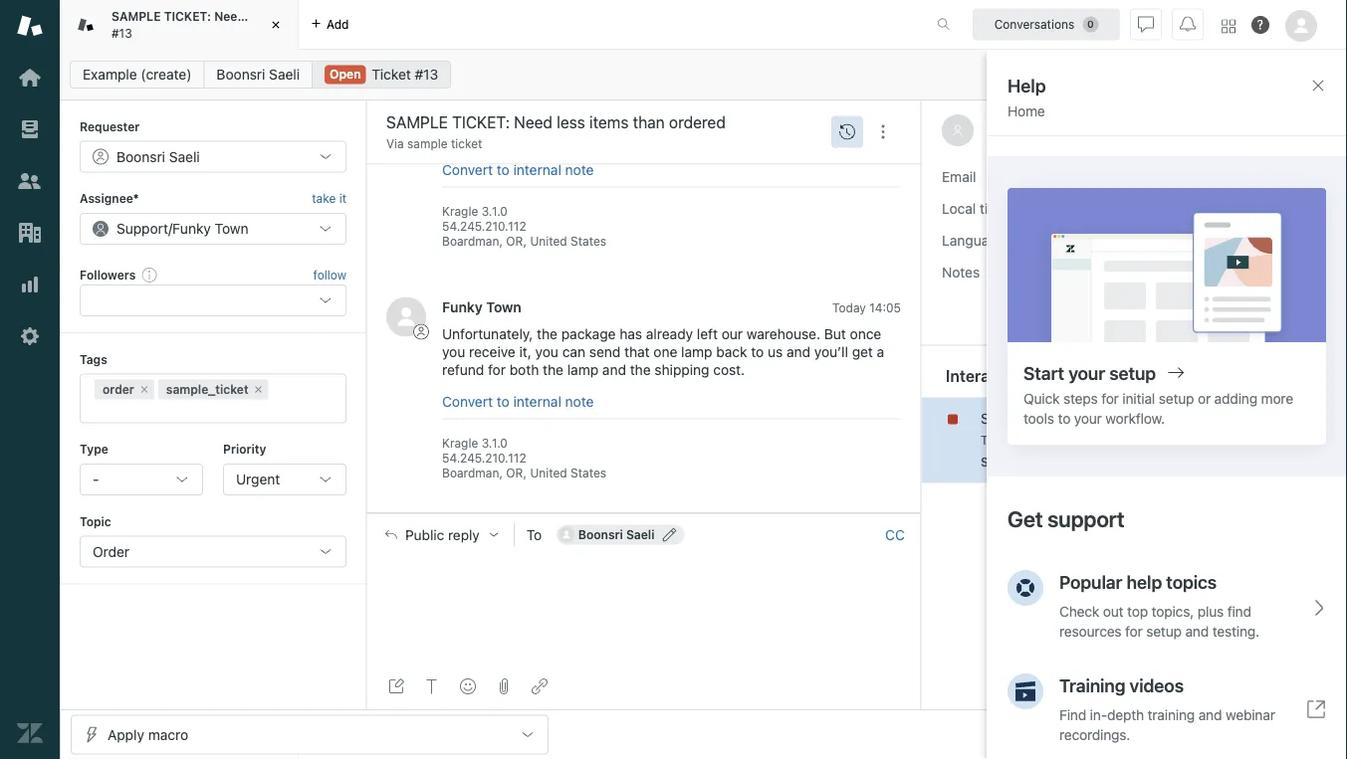 Task type: locate. For each thing, give the bounding box(es) containing it.
2 note from the top
[[565, 393, 594, 410]]

ticket: inside sample ticket: need less items than ordered #13
[[164, 10, 211, 23]]

1 horizontal spatial and
[[787, 344, 811, 360]]

requester element
[[80, 141, 347, 173]]

for
[[488, 362, 506, 378]]

1 internal from the top
[[513, 161, 561, 178]]

follow
[[313, 268, 347, 282]]

view more details image
[[1234, 122, 1250, 138]]

1 horizontal spatial ordered
[[1233, 410, 1283, 427]]

add button
[[299, 0, 361, 49]]

sample inside the sample ticket: need less items than ordered today 14:03 status open
[[981, 410, 1035, 427]]

states up the 'package'
[[571, 235, 607, 249]]

0 horizontal spatial ordered
[[340, 10, 386, 23]]

1 vertical spatial town
[[486, 299, 522, 315]]

today up but on the top
[[832, 301, 866, 315]]

54.245.210.112 up funky town link
[[442, 219, 526, 233]]

tab
[[60, 0, 386, 50]]

convert to internal note button down ticket at the top left
[[442, 161, 594, 179]]

2 vertical spatial to
[[497, 393, 510, 410]]

2 kragle 3.1.0 54.245.210.112 boardman, or, united states from the top
[[442, 436, 607, 481]]

boonsri saeli down the hide composer image
[[578, 528, 655, 542]]

sample
[[407, 137, 448, 151]]

0 vertical spatial items
[[275, 10, 307, 23]]

topic element
[[80, 536, 347, 568]]

funky
[[172, 220, 211, 237], [442, 299, 483, 315]]

1 kragle 3.1.0 54.245.210.112 boardman, or, united states from the top
[[442, 204, 607, 249]]

both
[[510, 362, 539, 378]]

boonsri down requester on the left of the page
[[116, 148, 165, 165]]

0 vertical spatial than
[[310, 10, 337, 23]]

0 vertical spatial convert to internal note button
[[442, 161, 594, 179]]

0 horizontal spatial #13
[[112, 26, 132, 40]]

need inside the sample ticket: need less items than ordered today 14:03 status open
[[1094, 410, 1129, 427]]

1 horizontal spatial #13
[[415, 66, 438, 83]]

1 vertical spatial than
[[1200, 410, 1229, 427]]

1 horizontal spatial ticket:
[[1039, 410, 1091, 427]]

town inside conversationlabel log
[[486, 299, 522, 315]]

1 54.245.210.112 from the top
[[442, 219, 526, 233]]

1 remove image from the left
[[138, 384, 150, 396]]

boardman, up funky town link
[[442, 235, 503, 249]]

lamp down left
[[681, 344, 712, 360]]

0 vertical spatial today
[[832, 301, 866, 315]]

remove image
[[138, 384, 150, 396], [253, 384, 265, 396]]

1 states from the top
[[571, 235, 607, 249]]

need
[[214, 10, 245, 23], [1094, 410, 1129, 427]]

than for sample ticket: need less items than ordered #13
[[310, 10, 337, 23]]

0 vertical spatial kragle
[[442, 204, 478, 218]]

united
[[530, 235, 567, 249], [530, 467, 567, 481]]

1 vertical spatial states
[[571, 467, 607, 481]]

0 vertical spatial states
[[571, 235, 607, 249]]

kragle 3.1.0 54.245.210.112 boardman, or, united states
[[442, 204, 607, 249], [442, 436, 607, 481]]

remove image right sample_ticket
[[253, 384, 265, 396]]

0 horizontal spatial sample
[[112, 10, 161, 23]]

items inside sample ticket: need less items than ordered #13
[[275, 10, 307, 23]]

internal
[[513, 161, 561, 178], [513, 393, 561, 410]]

followers element
[[80, 285, 347, 317]]

boonsri saeli down sample ticket: need less items than ordered #13
[[216, 66, 300, 83]]

or, up to
[[506, 467, 527, 481]]

1 vertical spatial sample
[[981, 410, 1035, 427]]

1 you from the left
[[442, 344, 465, 360]]

Subject field
[[382, 111, 825, 134]]

1 vertical spatial to
[[751, 344, 764, 360]]

1 horizontal spatial items
[[1162, 410, 1197, 427]]

boonsri saeli
[[216, 66, 300, 83], [986, 121, 1083, 140], [116, 148, 200, 165], [578, 528, 655, 542]]

convert
[[442, 161, 493, 178], [442, 393, 493, 410]]

0 vertical spatial sample
[[112, 10, 161, 23]]

1 vertical spatial need
[[1094, 410, 1129, 427]]

followers
[[80, 268, 136, 282]]

note for first convert to internal note "button" from the bottom of the conversationlabel log
[[565, 393, 594, 410]]

add attachment image
[[496, 679, 512, 695]]

0 vertical spatial internal
[[513, 161, 561, 178]]

button displays agent's chat status as invisible. image
[[1138, 16, 1154, 32]]

views image
[[17, 116, 43, 142]]

internal down subject field
[[513, 161, 561, 178]]

the down that
[[630, 362, 651, 378]]

ticket: up 14:03 at right
[[1039, 410, 1091, 427]]

2 you from the left
[[535, 344, 559, 360]]

zendesk image
[[17, 721, 43, 747]]

open
[[330, 67, 361, 81], [1022, 456, 1053, 470], [1233, 727, 1268, 743]]

convert down ticket at the top left
[[442, 161, 493, 178]]

#13 inside secondary element
[[415, 66, 438, 83]]

the down can
[[543, 362, 564, 378]]

items inside the sample ticket: need less items than ordered today 14:03 status open
[[1162, 410, 1197, 427]]

than for sample ticket: need less items than ordered today 14:03 status open
[[1200, 410, 1229, 427]]

1 horizontal spatial lamp
[[681, 344, 712, 360]]

1 vertical spatial 54.245.210.112
[[442, 451, 526, 465]]

note down subject field
[[565, 161, 594, 178]]

boardman,
[[442, 235, 503, 249], [442, 467, 503, 481]]

user image
[[952, 124, 964, 136], [954, 126, 962, 136]]

ticket
[[372, 66, 411, 83]]

need for sample ticket: need less items than ordered #13
[[214, 10, 245, 23]]

town right /
[[215, 220, 249, 237]]

1 vertical spatial kragle
[[442, 436, 478, 450]]

0 vertical spatial #13
[[112, 26, 132, 40]]

you right the it,
[[535, 344, 559, 360]]

funky right support
[[172, 220, 211, 237]]

0 horizontal spatial and
[[602, 362, 626, 378]]

today up status
[[981, 434, 1014, 448]]

convert down refund
[[442, 393, 493, 410]]

format text image
[[424, 679, 440, 695]]

open left ticket
[[330, 67, 361, 81]]

lamp down can
[[567, 362, 599, 378]]

ordered inside sample ticket: need less items than ordered #13
[[340, 10, 386, 23]]

sample inside sample ticket: need less items than ordered #13
[[112, 10, 161, 23]]

2 kragle from the top
[[442, 436, 478, 450]]

(united
[[1086, 232, 1133, 248]]

1 vertical spatial convert to internal note
[[442, 393, 594, 410]]

2 horizontal spatial open
[[1233, 727, 1268, 743]]

1 horizontal spatial open
[[1022, 456, 1053, 470]]

1 vertical spatial ordered
[[1233, 410, 1283, 427]]

2 convert to internal note button from the top
[[442, 393, 594, 411]]

organizations image
[[17, 220, 43, 246]]

0 vertical spatial 54.245.210.112
[[442, 219, 526, 233]]

1 vertical spatial #13
[[415, 66, 438, 83]]

and
[[787, 344, 811, 360], [602, 362, 626, 378]]

to
[[497, 161, 510, 178], [751, 344, 764, 360], [497, 393, 510, 410]]

you up refund
[[442, 344, 465, 360]]

ordered inside the sample ticket: need less items than ordered today 14:03 status open
[[1233, 410, 1283, 427]]

0 vertical spatial kragle 3.1.0 54.245.210.112 boardman, or, united states
[[442, 204, 607, 249]]

1 vertical spatial note
[[565, 393, 594, 410]]

Add user notes text field
[[1036, 262, 1276, 330]]

0 vertical spatial ordered
[[340, 10, 386, 23]]

1 vertical spatial items
[[1162, 410, 1197, 427]]

0 vertical spatial ticket:
[[164, 10, 211, 23]]

1 horizontal spatial you
[[535, 344, 559, 360]]

reporting image
[[17, 272, 43, 298]]

convert to internal note button
[[442, 161, 594, 179], [442, 393, 594, 411]]

or, up funky town link
[[506, 235, 527, 249]]

3.1.0 down ticket at the top left
[[482, 204, 508, 218]]

0 horizontal spatial than
[[310, 10, 337, 23]]

less inside the sample ticket: need less items than ordered today 14:03 status open
[[1132, 410, 1158, 427]]

boonsri saeli up 'wed,'
[[986, 121, 1083, 140]]

unfortunately, the package has already left our warehouse. but once you receive it, you can send that one lamp back to us and you'll get a refund for both the lamp and the shipping cost.
[[442, 326, 888, 378]]

boonsri saeli down requester on the left of the page
[[116, 148, 200, 165]]

convert to internal note button down both
[[442, 393, 594, 411]]

0 vertical spatial town
[[215, 220, 249, 237]]

1 convert from the top
[[442, 161, 493, 178]]

main element
[[0, 0, 60, 760]]

/
[[168, 220, 172, 237]]

kragle down ticket at the top left
[[442, 204, 478, 218]]

conversationlabel log
[[366, 85, 921, 513]]

draft mode image
[[388, 679, 404, 695]]

than inside sample ticket: need less items than ordered #13
[[310, 10, 337, 23]]

1 vertical spatial boardman,
[[442, 467, 503, 481]]

0 vertical spatial need
[[214, 10, 245, 23]]

example (create) button
[[70, 61, 205, 89]]

54.245.210.112
[[442, 219, 526, 233], [442, 451, 526, 465]]

16:22
[[1072, 200, 1108, 217]]

open down 14:03 at right
[[1022, 456, 1053, 470]]

saeli inside boonsri saeli link
[[269, 66, 300, 83]]

1 vertical spatial open
[[1022, 456, 1053, 470]]

refund
[[442, 362, 484, 378]]

ordered
[[340, 10, 386, 23], [1233, 410, 1283, 427]]

note for 1st convert to internal note "button"
[[565, 161, 594, 178]]

convert to internal note down both
[[442, 393, 594, 410]]

0 horizontal spatial funky
[[172, 220, 211, 237]]

0 horizontal spatial lamp
[[567, 362, 599, 378]]

boonsri inside requester element
[[116, 148, 165, 165]]

funky up unfortunately, at the top left
[[442, 299, 483, 315]]

back
[[716, 344, 747, 360]]

1 note from the top
[[565, 161, 594, 178]]

funky inside conversationlabel log
[[442, 299, 483, 315]]

remove image right order
[[138, 384, 150, 396]]

0 horizontal spatial ticket:
[[164, 10, 211, 23]]

status
[[981, 456, 1019, 470]]

1 vertical spatial united
[[530, 467, 567, 481]]

2 boardman, from the top
[[442, 467, 503, 481]]

zendesk products image
[[1222, 19, 1236, 33]]

ticket: up (create)
[[164, 10, 211, 23]]

1 horizontal spatial sample
[[981, 410, 1035, 427]]

saeli
[[269, 66, 300, 83], [1047, 121, 1083, 140], [169, 148, 200, 165], [626, 528, 655, 542]]

0 vertical spatial 3.1.0
[[482, 204, 508, 218]]

ticket actions image
[[875, 124, 891, 140]]

can
[[562, 344, 585, 360]]

1 horizontal spatial today
[[981, 434, 1014, 448]]

0 horizontal spatial remove image
[[138, 384, 150, 396]]

0 vertical spatial open
[[330, 67, 361, 81]]

than inside the sample ticket: need less items than ordered today 14:03 status open
[[1200, 410, 1229, 427]]

states
[[571, 235, 607, 249], [571, 467, 607, 481]]

0 vertical spatial boardman,
[[442, 235, 503, 249]]

saeli down the hide composer image
[[626, 528, 655, 542]]

0 vertical spatial united
[[530, 235, 567, 249]]

54.245.210.112 up reply
[[442, 451, 526, 465]]

open right as
[[1233, 727, 1268, 743]]

via sample ticket
[[386, 137, 482, 151]]

sample
[[112, 10, 161, 23], [981, 410, 1035, 427]]

and right us
[[787, 344, 811, 360]]

0 vertical spatial or,
[[506, 235, 527, 249]]

3.1.0 down the for
[[482, 436, 508, 450]]

- button
[[80, 464, 203, 496]]

0 horizontal spatial need
[[214, 10, 245, 23]]

0 horizontal spatial open
[[330, 67, 361, 81]]

ordered for sample ticket: need less items than ordered today 14:03 status open
[[1233, 410, 1283, 427]]

boardman, up reply
[[442, 467, 503, 481]]

0 vertical spatial convert
[[442, 161, 493, 178]]

2 convert to internal note from the top
[[442, 393, 594, 410]]

0 horizontal spatial you
[[442, 344, 465, 360]]

0 vertical spatial note
[[565, 161, 594, 178]]

kragle 3.1.0 54.245.210.112 boardman, or, united states up funky town link
[[442, 204, 607, 249]]

1 vertical spatial funky
[[442, 299, 483, 315]]

states up boonsri.saeli@example.com icon
[[571, 467, 607, 481]]

2 internal from the top
[[513, 393, 561, 410]]

1 vertical spatial internal
[[513, 393, 561, 410]]

3.1.0
[[482, 204, 508, 218], [482, 436, 508, 450]]

1 vertical spatial convert to internal note button
[[442, 393, 594, 411]]

convert to internal note down ticket at the top left
[[442, 161, 594, 178]]

1 vertical spatial or,
[[506, 467, 527, 481]]

1 kragle from the top
[[442, 204, 478, 218]]

events image
[[839, 124, 855, 140]]

lamp
[[681, 344, 712, 360], [567, 362, 599, 378]]

0 vertical spatial convert to internal note
[[442, 161, 594, 178]]

1 vertical spatial kragle 3.1.0 54.245.210.112 boardman, or, united states
[[442, 436, 607, 481]]

town up unfortunately, at the top left
[[486, 299, 522, 315]]

1 vertical spatial convert
[[442, 393, 493, 410]]

1 horizontal spatial need
[[1094, 410, 1129, 427]]

2 convert from the top
[[442, 393, 493, 410]]

0 horizontal spatial less
[[248, 10, 272, 23]]

1 horizontal spatial funky
[[442, 299, 483, 315]]

#13 right ticket
[[415, 66, 438, 83]]

the left the 'package'
[[537, 326, 558, 343]]

1 vertical spatial 3.1.0
[[482, 436, 508, 450]]

1 horizontal spatial remove image
[[253, 384, 265, 396]]

1 vertical spatial lamp
[[567, 362, 599, 378]]

1 horizontal spatial town
[[486, 299, 522, 315]]

2 or, from the top
[[506, 467, 527, 481]]

type
[[80, 443, 108, 457]]

less
[[248, 10, 272, 23], [1132, 410, 1158, 427]]

1 vertical spatial less
[[1132, 410, 1158, 427]]

sample for sample ticket: need less items than ordered today 14:03 status open
[[981, 410, 1035, 427]]

2 states from the top
[[571, 467, 607, 481]]

notes
[[942, 264, 980, 280]]

note down can
[[565, 393, 594, 410]]

ticket: inside the sample ticket: need less items than ordered today 14:03 status open
[[1039, 410, 1091, 427]]

boonsri down sample ticket: need less items than ordered #13
[[216, 66, 265, 83]]

funky town link
[[442, 299, 522, 315]]

email
[[942, 168, 976, 185]]

sample up today 14:03 text field
[[981, 410, 1035, 427]]

0 horizontal spatial town
[[215, 220, 249, 237]]

less inside sample ticket: need less items than ordered #13
[[248, 10, 272, 23]]

close image
[[266, 15, 286, 35]]

saeli down close image
[[269, 66, 300, 83]]

#13 up the example
[[112, 26, 132, 40]]

1 united from the top
[[530, 235, 567, 249]]

0 horizontal spatial items
[[275, 10, 307, 23]]

1 vertical spatial ticket:
[[1039, 410, 1091, 427]]

1 vertical spatial today
[[981, 434, 1014, 448]]

1 vertical spatial and
[[602, 362, 626, 378]]

today inside conversationlabel log
[[832, 301, 866, 315]]

apply
[[108, 727, 144, 743]]

saeli up support / funky town
[[169, 148, 200, 165]]

1 horizontal spatial than
[[1200, 410, 1229, 427]]

example
[[83, 66, 137, 83]]

or,
[[506, 235, 527, 249], [506, 467, 527, 481]]

internal down both
[[513, 393, 561, 410]]

ticket: for sample ticket: need less items than ordered today 14:03 status open
[[1039, 410, 1091, 427]]

info on adding followers image
[[142, 267, 158, 283]]

and down send in the left of the page
[[602, 362, 626, 378]]

you
[[442, 344, 465, 360], [535, 344, 559, 360]]

assignee* element
[[80, 213, 347, 245]]

need inside sample ticket: need less items than ordered #13
[[214, 10, 245, 23]]

1 horizontal spatial less
[[1132, 410, 1158, 427]]

the
[[537, 326, 558, 343], [543, 362, 564, 378], [630, 362, 651, 378]]

0 vertical spatial less
[[248, 10, 272, 23]]

kragle down refund
[[442, 436, 478, 450]]

convert for 1st convert to internal note "button"
[[442, 161, 493, 178]]

kragle 3.1.0 54.245.210.112 boardman, or, united states up to
[[442, 436, 607, 481]]

sample up example (create)
[[112, 10, 161, 23]]

2 remove image from the left
[[253, 384, 265, 396]]

0 vertical spatial funky
[[172, 220, 211, 237]]

knowledge image
[[1315, 160, 1331, 176]]

0 horizontal spatial today
[[832, 301, 866, 315]]

cost.
[[713, 362, 745, 378]]

one
[[654, 344, 677, 360]]



Task type: vqa. For each thing, say whether or not it's contained in the screenshot.
second Kragle from the top of the conversationLabel log
yes



Task type: describe. For each thing, give the bounding box(es) containing it.
get help image
[[1252, 16, 1270, 34]]

admin image
[[17, 324, 43, 349]]

town inside assignee* element
[[215, 220, 249, 237]]

0 vertical spatial lamp
[[681, 344, 712, 360]]

open inside the sample ticket: need less items than ordered today 14:03 status open
[[1022, 456, 1053, 470]]

sample ticket: need less items than ordered today 14:03 status open
[[981, 410, 1283, 470]]

order
[[93, 544, 130, 560]]

urgent
[[236, 471, 280, 488]]

apply macro
[[108, 727, 188, 743]]

wed, 16:22 mdt
[[1036, 200, 1142, 217]]

Today 14:03 text field
[[981, 434, 1050, 448]]

internal for first convert to internal note "button" from the bottom of the conversationlabel log
[[513, 393, 561, 410]]

get
[[852, 344, 873, 360]]

has
[[620, 326, 642, 343]]

2 united from the top
[[530, 467, 567, 481]]

wed,
[[1036, 200, 1068, 217]]

mdt
[[1112, 200, 1142, 217]]

saeli inside requester element
[[169, 148, 200, 165]]

it,
[[519, 344, 532, 360]]

1 boardman, from the top
[[442, 235, 503, 249]]

public reply button
[[367, 514, 514, 556]]

support / funky town
[[116, 220, 249, 237]]

you'll
[[814, 344, 848, 360]]

tabs tab list
[[60, 0, 916, 50]]

remove image for sample_ticket
[[253, 384, 265, 396]]

convert for first convert to internal note "button" from the bottom of the conversationlabel log
[[442, 393, 493, 410]]

boonsri inside secondary element
[[216, 66, 265, 83]]

take it button
[[312, 189, 347, 209]]

take it
[[312, 192, 347, 206]]

0 vertical spatial to
[[497, 161, 510, 178]]

cc
[[885, 527, 905, 543]]

conversations button
[[973, 8, 1120, 40]]

avatar image
[[386, 297, 426, 337]]

public reply
[[405, 527, 480, 543]]

support
[[116, 220, 168, 237]]

boonsri.saeli@example.com
[[1036, 168, 1215, 185]]

urgent button
[[223, 464, 347, 496]]

boonsri right boonsri.saeli@example.com icon
[[578, 528, 623, 542]]

(create)
[[141, 66, 192, 83]]

sample_ticket
[[166, 383, 249, 397]]

boonsri saeli inside requester element
[[116, 148, 200, 165]]

shipping
[[655, 362, 709, 378]]

boonsri.saeli@example.com image
[[558, 527, 574, 543]]

boonsri up time
[[986, 121, 1043, 140]]

language
[[942, 232, 1005, 248]]

funky town
[[442, 299, 522, 315]]

local
[[942, 200, 976, 217]]

our
[[722, 326, 743, 343]]

submit
[[1165, 727, 1210, 743]]

english (united states)
[[1036, 232, 1183, 248]]

insert emojis image
[[460, 679, 476, 695]]

warehouse.
[[747, 326, 820, 343]]

unfortunately,
[[442, 326, 533, 343]]

items for sample ticket: need less items than ordered today 14:03 status open
[[1162, 410, 1197, 427]]

submit as open
[[1165, 727, 1268, 743]]

it
[[339, 192, 347, 206]]

once
[[850, 326, 881, 343]]

less for sample ticket: need less items than ordered #13
[[248, 10, 272, 23]]

interactions
[[946, 366, 1036, 385]]

1 convert to internal note button from the top
[[442, 161, 594, 179]]

today inside the sample ticket: need less items than ordered today 14:03 status open
[[981, 434, 1014, 448]]

but
[[824, 326, 846, 343]]

english
[[1036, 232, 1082, 248]]

ticket: for sample ticket: need less items than ordered #13
[[164, 10, 211, 23]]

notifications image
[[1180, 16, 1196, 32]]

a
[[877, 344, 884, 360]]

14:05
[[869, 301, 901, 315]]

2 3.1.0 from the top
[[482, 436, 508, 450]]

14:03
[[1018, 434, 1050, 448]]

tags
[[80, 353, 107, 367]]

conversations
[[994, 17, 1075, 31]]

2 54.245.210.112 from the top
[[442, 451, 526, 465]]

edit user image
[[663, 528, 677, 542]]

2 vertical spatial open
[[1233, 727, 1268, 743]]

send
[[589, 344, 621, 360]]

to inside unfortunately, the package has already left our warehouse. but once you receive it, you can send that one lamp back to us and you'll get a refund for both the lamp and the shipping cost.
[[751, 344, 764, 360]]

1 3.1.0 from the top
[[482, 204, 508, 218]]

states)
[[1137, 232, 1183, 248]]

tab containing sample ticket: need less items than ordered
[[60, 0, 386, 50]]

via
[[386, 137, 404, 151]]

0 vertical spatial and
[[787, 344, 811, 360]]

open inside secondary element
[[330, 67, 361, 81]]

need for sample ticket: need less items than ordered today 14:03 status open
[[1094, 410, 1129, 427]]

-
[[93, 471, 99, 488]]

assignee*
[[80, 192, 139, 206]]

get started image
[[17, 65, 43, 91]]

#13 inside sample ticket: need less items than ordered #13
[[112, 26, 132, 40]]

time
[[980, 200, 1008, 217]]

remove image for order
[[138, 384, 150, 396]]

as
[[1214, 727, 1229, 743]]

public
[[405, 527, 444, 543]]

ticket #13
[[372, 66, 438, 83]]

ticket
[[451, 137, 482, 151]]

add link (cmd k) image
[[532, 679, 548, 695]]

left
[[697, 326, 718, 343]]

funky inside assignee* element
[[172, 220, 211, 237]]

zendesk support image
[[17, 13, 43, 39]]

requester
[[80, 119, 140, 133]]

secondary element
[[60, 55, 1347, 95]]

receive
[[469, 344, 516, 360]]

macro
[[148, 727, 188, 743]]

hide composer image
[[636, 505, 652, 521]]

us
[[768, 344, 783, 360]]

example (create)
[[83, 66, 192, 83]]

boonsri saeli inside secondary element
[[216, 66, 300, 83]]

topic
[[80, 515, 111, 529]]

1 or, from the top
[[506, 235, 527, 249]]

order
[[103, 383, 134, 397]]

1 convert to internal note from the top
[[442, 161, 594, 178]]

saeli up boonsri.saeli@example.com
[[1047, 121, 1083, 140]]

apps image
[[1315, 204, 1331, 220]]

that
[[624, 344, 650, 360]]

boonsri saeli link
[[204, 61, 313, 89]]

cc button
[[885, 526, 905, 544]]

Today 14:05 text field
[[832, 301, 901, 315]]

sample for sample ticket: need less items than ordered #13
[[112, 10, 161, 23]]

customers image
[[17, 168, 43, 194]]

package
[[561, 326, 616, 343]]

take
[[312, 192, 336, 206]]

close image
[[1266, 122, 1281, 138]]

reply
[[448, 527, 480, 543]]

sample ticket: need less items than ordered #13
[[112, 10, 386, 40]]

internal for 1st convert to internal note "button"
[[513, 161, 561, 178]]

to
[[527, 527, 542, 543]]

priority
[[223, 443, 266, 457]]

today 14:05
[[832, 301, 901, 315]]

local time
[[942, 200, 1008, 217]]

follow button
[[313, 266, 347, 284]]

add
[[327, 17, 349, 31]]

less for sample ticket: need less items than ordered today 14:03 status open
[[1132, 410, 1158, 427]]

items for sample ticket: need less items than ordered #13
[[275, 10, 307, 23]]

already
[[646, 326, 693, 343]]

ordered for sample ticket: need less items than ordered #13
[[340, 10, 386, 23]]



